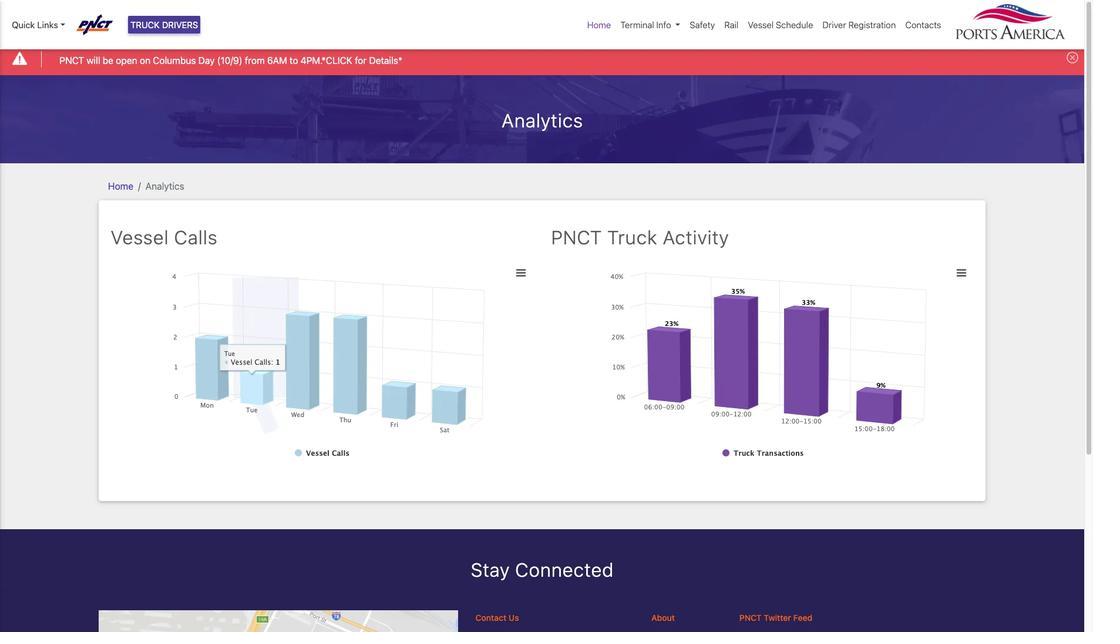 Task type: describe. For each thing, give the bounding box(es) containing it.
day
[[198, 55, 215, 66]]

terminal info
[[621, 19, 672, 30]]

feed
[[794, 613, 813, 623]]

for
[[355, 55, 367, 66]]

6am
[[267, 55, 287, 66]]

contact
[[476, 613, 507, 623]]

terminal info link
[[616, 13, 685, 36]]

columbus
[[153, 55, 196, 66]]

terminal
[[621, 19, 655, 30]]

1 vertical spatial analytics
[[146, 181, 184, 191]]

contact us
[[476, 613, 519, 623]]

pnct will be open on columbus day (10/9) from 6am to 4pm.*click for details*
[[59, 55, 403, 66]]

pnct truck activity
[[551, 226, 729, 248]]

about
[[652, 613, 675, 623]]

links
[[37, 19, 58, 30]]

rail
[[725, 19, 739, 30]]

pnct twitter feed
[[740, 613, 813, 623]]

vessel schedule
[[748, 19, 814, 30]]

pnct for pnct truck activity
[[551, 226, 602, 248]]

0 horizontal spatial home
[[108, 181, 133, 191]]

connected
[[515, 559, 614, 581]]

pnct will be open on columbus day (10/9) from 6am to 4pm.*click for details* alert
[[0, 43, 1085, 75]]

rail link
[[720, 13, 744, 36]]

close image
[[1067, 52, 1079, 64]]

pnct will be open on columbus day (10/9) from 6am to 4pm.*click for details* link
[[59, 53, 403, 67]]

us
[[509, 613, 519, 623]]

(10/9)
[[217, 55, 243, 66]]

1 horizontal spatial home link
[[583, 13, 616, 36]]

will
[[87, 55, 100, 66]]

from
[[245, 55, 265, 66]]

registration
[[849, 19, 896, 30]]

activity
[[663, 226, 729, 248]]

1 vertical spatial truck
[[607, 226, 658, 248]]

pnct for pnct twitter feed
[[740, 613, 762, 623]]

pnct for pnct will be open on columbus day (10/9) from 6am to 4pm.*click for details*
[[59, 55, 84, 66]]



Task type: locate. For each thing, give the bounding box(es) containing it.
analytics
[[502, 109, 583, 131], [146, 181, 184, 191]]

vessel
[[748, 19, 774, 30], [110, 226, 169, 248]]

to
[[290, 55, 298, 66]]

calls
[[174, 226, 218, 248]]

twitter
[[764, 613, 792, 623]]

on
[[140, 55, 150, 66]]

vessel right "rail"
[[748, 19, 774, 30]]

1 horizontal spatial truck
[[607, 226, 658, 248]]

driver
[[823, 19, 847, 30]]

home
[[588, 19, 611, 30], [108, 181, 133, 191]]

home link
[[583, 13, 616, 36], [108, 181, 133, 191]]

2 vertical spatial pnct
[[740, 613, 762, 623]]

safety link
[[685, 13, 720, 36]]

be
[[103, 55, 113, 66]]

0 horizontal spatial truck
[[130, 19, 160, 30]]

safety
[[690, 19, 715, 30]]

contacts link
[[901, 13, 946, 36]]

details*
[[369, 55, 403, 66]]

pnct
[[59, 55, 84, 66], [551, 226, 602, 248], [740, 613, 762, 623]]

vessel schedule link
[[744, 13, 818, 36]]

schedule
[[776, 19, 814, 30]]

stay connected
[[471, 559, 614, 581]]

1 horizontal spatial analytics
[[502, 109, 583, 131]]

open
[[116, 55, 137, 66]]

0 horizontal spatial vessel
[[110, 226, 169, 248]]

vessel left calls
[[110, 226, 169, 248]]

0 vertical spatial pnct
[[59, 55, 84, 66]]

quick
[[12, 19, 35, 30]]

0 vertical spatial home link
[[583, 13, 616, 36]]

vessel for vessel calls
[[110, 226, 169, 248]]

4pm.*click
[[301, 55, 353, 66]]

driver registration
[[823, 19, 896, 30]]

contacts
[[906, 19, 942, 30]]

0 vertical spatial analytics
[[502, 109, 583, 131]]

quick links
[[12, 19, 58, 30]]

1 horizontal spatial home
[[588, 19, 611, 30]]

quick links link
[[12, 18, 65, 31]]

truck drivers
[[130, 19, 198, 30]]

1 vertical spatial vessel
[[110, 226, 169, 248]]

truck
[[130, 19, 160, 30], [607, 226, 658, 248]]

0 vertical spatial vessel
[[748, 19, 774, 30]]

1 vertical spatial home
[[108, 181, 133, 191]]

truck drivers link
[[128, 16, 201, 34]]

vessel for vessel schedule
[[748, 19, 774, 30]]

1 vertical spatial home link
[[108, 181, 133, 191]]

drivers
[[162, 19, 198, 30]]

info
[[657, 19, 672, 30]]

0 horizontal spatial home link
[[108, 181, 133, 191]]

1 horizontal spatial pnct
[[551, 226, 602, 248]]

vessel calls
[[110, 226, 218, 248]]

0 horizontal spatial analytics
[[146, 181, 184, 191]]

2 horizontal spatial pnct
[[740, 613, 762, 623]]

0 horizontal spatial pnct
[[59, 55, 84, 66]]

0 vertical spatial truck
[[130, 19, 160, 30]]

pnct inside alert
[[59, 55, 84, 66]]

1 vertical spatial pnct
[[551, 226, 602, 248]]

driver registration link
[[818, 13, 901, 36]]

0 vertical spatial home
[[588, 19, 611, 30]]

1 horizontal spatial vessel
[[748, 19, 774, 30]]

stay
[[471, 559, 510, 581]]



Task type: vqa. For each thing, say whether or not it's contained in the screenshot.
at
no



